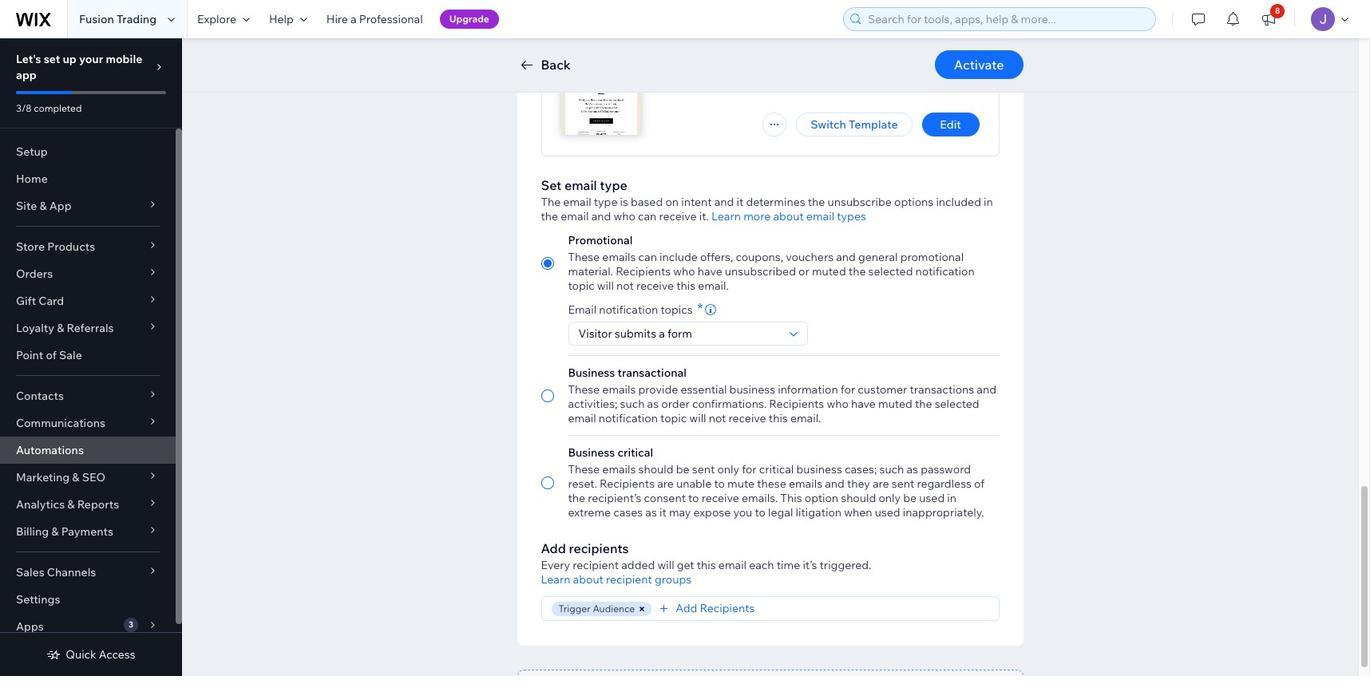 Task type: describe. For each thing, give the bounding box(es) containing it.
add for recipients
[[541, 541, 566, 557]]

such inside 'business critical these emails should be sent only for critical business cases; such as password reset. recipients are unable to mute these emails and they are sent regardless of the recipient's consent to receive emails. this option should only be used in extreme cases as it may expose you to legal litigation when used inappropriately.'
[[880, 462, 904, 477]]

will inside add recipients every recipient added will get this email each time it's triggered. learn about recipient groups
[[658, 558, 675, 573]]

settings
[[16, 593, 60, 607]]

let's
[[16, 52, 41, 66]]

promotional
[[901, 250, 964, 264]]

access
[[99, 648, 135, 662]]

type for set email type
[[600, 177, 628, 193]]

store products
[[16, 240, 95, 254]]

activate button
[[935, 50, 1023, 79]]

template
[[849, 117, 898, 132]]

0 vertical spatial only
[[717, 462, 740, 477]]

completed
[[34, 102, 82, 114]]

recipients down add recipients every recipient added will get this email each time it's triggered. learn about recipient groups
[[700, 602, 755, 616]]

payments
[[61, 525, 113, 539]]

0 horizontal spatial should
[[639, 462, 674, 477]]

& for loyalty
[[57, 321, 64, 335]]

determines
[[746, 195, 806, 209]]

receive inside the email type is based on intent and it determines the unsubscribe options included in the email and who can receive it.
[[659, 209, 697, 224]]

business transactional these emails provide essential business information for customer transactions and activities; such as order confirmations. recipients who have muted the selected email notification topic will not receive this email.
[[568, 366, 997, 426]]

the
[[541, 195, 561, 209]]

analytics & reports button
[[0, 491, 176, 518]]

activities;
[[568, 397, 618, 411]]

2 vertical spatial as
[[646, 506, 657, 520]]

email. inside business transactional these emails provide essential business information for customer transactions and activities; such as order confirmations. recipients who have muted the selected email notification topic will not receive this email.
[[791, 411, 821, 426]]

can inside the email type is based on intent and it determines the unsubscribe options included in the email and who can receive it.
[[638, 209, 657, 224]]

fusion trading
[[79, 12, 157, 26]]

set
[[44, 52, 60, 66]]

will inside business transactional these emails provide essential business information for customer transactions and activities; such as order confirmations. recipients who have muted the selected email notification topic will not receive this email.
[[690, 411, 706, 426]]

automations
[[16, 443, 84, 458]]

recipient's
[[588, 491, 642, 506]]

1 vertical spatial be
[[903, 491, 917, 506]]

switch
[[811, 117, 846, 132]]

1 horizontal spatial only
[[879, 491, 901, 506]]

mobile
[[106, 52, 142, 66]]

products
[[47, 240, 95, 254]]

on
[[666, 195, 679, 209]]

0 horizontal spatial used
[[875, 506, 901, 520]]

notification inside promotional these emails can include offers, coupons, vouchers and general promotional material. recipients who have unsubscribed or muted the selected notification topic will not receive this email.
[[916, 264, 975, 279]]

it.
[[699, 209, 709, 224]]

activate
[[954, 57, 1004, 73]]

selected inside business transactional these emails provide essential business information for customer transactions and activities; such as order confirmations. recipients who have muted the selected email notification topic will not receive this email.
[[935, 397, 980, 411]]

back button
[[517, 55, 571, 74]]

litigation
[[796, 506, 842, 520]]

loyalty & referrals button
[[0, 315, 176, 342]]

receive inside business transactional these emails provide essential business information for customer transactions and activities; such as order confirmations. recipients who have muted the selected email notification topic will not receive this email.
[[729, 411, 766, 426]]

this inside promotional these emails can include offers, coupons, vouchers and general promotional material. recipients who have unsubscribed or muted the selected notification topic will not receive this email.
[[677, 279, 696, 293]]

transactional
[[618, 366, 687, 380]]

business for business critical these emails should be sent only for critical business cases; such as password reset. recipients are unable to mute these emails and they are sent regardless of the recipient's consent to receive emails. this option should only be used in extreme cases as it may expose you to legal litigation when used inappropriately.
[[568, 446, 615, 460]]

promotional
[[568, 233, 633, 248]]

who for email
[[614, 209, 636, 224]]

emails inside promotional these emails can include offers, coupons, vouchers and general promotional material. recipients who have unsubscribed or muted the selected notification topic will not receive this email.
[[602, 250, 636, 264]]

loyalty
[[16, 321, 54, 335]]

these inside promotional these emails can include offers, coupons, vouchers and general promotional material. recipients who have unsubscribed or muted the selected notification topic will not receive this email.
[[568, 250, 600, 264]]

email inside add recipients every recipient added will get this email each time it's triggered. learn about recipient groups
[[719, 558, 747, 573]]

it's
[[803, 558, 817, 573]]

email right set
[[565, 177, 597, 193]]

and inside 'business critical these emails should be sent only for critical business cases; such as password reset. recipients are unable to mute these emails and they are sent regardless of the recipient's consent to receive emails. this option should only be used in extreme cases as it may expose you to legal litigation when used inappropriately.'
[[825, 477, 845, 491]]

inappropriately.
[[903, 506, 984, 520]]

type for the email type is based on intent and it determines the unsubscribe options included in the email and who can receive it.
[[594, 195, 618, 209]]

0 vertical spatial about
[[773, 209, 804, 224]]

apps
[[16, 620, 44, 634]]

in inside the email type is based on intent and it determines the unsubscribe options included in the email and who can receive it.
[[984, 195, 993, 209]]

the email type is based on intent and it determines the unsubscribe options included in the email and who can receive it.
[[541, 195, 993, 224]]

business inside 'business critical these emails should be sent only for critical business cases; such as password reset. recipients are unable to mute these emails and they are sent regardless of the recipient's consent to receive emails. this option should only be used in extreme cases as it may expose you to legal litigation when used inappropriately.'
[[797, 462, 842, 477]]

gift
[[16, 294, 36, 308]]

marketing & seo button
[[0, 464, 176, 491]]

and up promotional
[[591, 209, 611, 224]]

0 vertical spatial learn
[[712, 209, 741, 224]]

sales channels button
[[0, 559, 176, 586]]

will inside promotional these emails can include offers, coupons, vouchers and general promotional material. recipients who have unsubscribed or muted the selected notification topic will not receive this email.
[[597, 279, 614, 293]]

home link
[[0, 165, 176, 192]]

learn inside add recipients every recipient added will get this email each time it's triggered. learn about recipient groups
[[541, 573, 571, 587]]

1 vertical spatial as
[[907, 462, 918, 477]]

vouchers
[[786, 250, 834, 264]]

reset.
[[568, 477, 597, 491]]

emails inside business transactional these emails provide essential business information for customer transactions and activities; such as order confirmations. recipients who have muted the selected email notification topic will not receive this email.
[[602, 383, 636, 397]]

recipients inside business transactional these emails provide essential business information for customer transactions and activities; such as order confirmations. recipients who have muted the selected email notification topic will not receive this email.
[[769, 397, 824, 411]]

business critical these emails should be sent only for critical business cases; such as password reset. recipients are unable to mute these emails and they are sent regardless of the recipient's consent to receive emails. this option should only be used in extreme cases as it may expose you to legal litigation when used inappropriately.
[[568, 446, 985, 520]]

about inside add recipients every recipient added will get this email each time it's triggered. learn about recipient groups
[[573, 573, 604, 587]]

sales
[[16, 565, 44, 580]]

edit button
[[922, 113, 980, 137]]

contacts button
[[0, 383, 176, 410]]

email right the
[[561, 209, 589, 224]]

order
[[661, 397, 690, 411]]

sale
[[59, 348, 82, 363]]

marketing
[[16, 470, 70, 485]]

setup link
[[0, 138, 176, 165]]

more
[[744, 209, 771, 224]]

explore
[[197, 12, 236, 26]]

switch template
[[811, 117, 898, 132]]

get
[[677, 558, 695, 573]]

recipient up audience
[[606, 573, 652, 587]]

who for transactional
[[827, 397, 849, 411]]

store products button
[[0, 233, 176, 260]]

triggered.
[[820, 558, 872, 573]]

this inside business transactional these emails provide essential business information for customer transactions and activities; such as order confirmations. recipients who have muted the selected email notification topic will not receive this email.
[[769, 411, 788, 426]]

this
[[781, 491, 802, 506]]

2 horizontal spatial to
[[755, 506, 766, 520]]

include
[[660, 250, 698, 264]]

hire
[[327, 12, 348, 26]]

audience
[[593, 603, 635, 615]]

unsubscribed
[[725, 264, 796, 279]]

1 vertical spatial should
[[841, 491, 876, 506]]

notification inside "email notification topics *"
[[599, 303, 658, 317]]

mute
[[728, 477, 755, 491]]

hire a professional
[[327, 12, 423, 26]]

upgrade button
[[440, 10, 499, 29]]

help button
[[260, 0, 317, 38]]

email left types
[[807, 209, 835, 224]]

contacts
[[16, 389, 64, 403]]

referrals
[[67, 321, 114, 335]]

offers,
[[700, 250, 733, 264]]

0 vertical spatial critical
[[618, 446, 653, 460]]

hire a professional link
[[317, 0, 433, 38]]

legal
[[768, 506, 793, 520]]

8 button
[[1251, 0, 1287, 38]]

notification inside business transactional these emails provide essential business information for customer transactions and activities; such as order confirmations. recipients who have muted the selected email notification topic will not receive this email.
[[599, 411, 658, 426]]

have inside business transactional these emails provide essential business information for customer transactions and activities; such as order confirmations. recipients who have muted the selected email notification topic will not receive this email.
[[851, 397, 876, 411]]

general
[[859, 250, 898, 264]]

a
[[351, 12, 357, 26]]

sidebar element
[[0, 38, 182, 676]]

recipients inside 'business critical these emails should be sent only for critical business cases; such as password reset. recipients are unable to mute these emails and they are sent regardless of the recipient's consent to receive emails. this option should only be used in extreme cases as it may expose you to legal litigation when used inappropriately.'
[[600, 477, 655, 491]]

the down set
[[541, 209, 558, 224]]

the inside promotional these emails can include offers, coupons, vouchers and general promotional material. recipients who have unsubscribed or muted the selected notification topic will not receive this email.
[[849, 264, 866, 279]]

professional
[[359, 12, 423, 26]]

app
[[16, 68, 37, 82]]

who inside promotional these emails can include offers, coupons, vouchers and general promotional material. recipients who have unsubscribed or muted the selected notification topic will not receive this email.
[[673, 264, 695, 279]]

gift card
[[16, 294, 64, 308]]

business inside business transactional these emails provide essential business information for customer transactions and activities; such as order confirmations. recipients who have muted the selected email notification topic will not receive this email.
[[730, 383, 776, 397]]

expose
[[694, 506, 731, 520]]

0 horizontal spatial to
[[688, 491, 699, 506]]

of inside 'business critical these emails should be sent only for critical business cases; such as password reset. recipients are unable to mute these emails and they are sent regardless of the recipient's consent to receive emails. this option should only be used in extreme cases as it may expose you to legal litigation when used inappropriately.'
[[974, 477, 985, 491]]



Task type: vqa. For each thing, say whether or not it's contained in the screenshot.
who inside the PROMOTIONAL THESE EMAILS CAN INCLUDE OFFERS, COUPONS, VOUCHERS AND GENERAL PROMOTIONAL MATERIAL. RECIPIENTS WHO HAVE UNSUBSCRIBED OR MUTED THE SELECTED NOTIFICATION TOPIC WILL NOT RECEIVE THIS EMAIL.
yes



Task type: locate. For each thing, give the bounding box(es) containing it.
selected down the options
[[869, 264, 913, 279]]

essential
[[681, 383, 727, 397]]

topic down provide
[[661, 411, 687, 426]]

this right get
[[697, 558, 716, 573]]

2 horizontal spatial this
[[769, 411, 788, 426]]

0 vertical spatial notification
[[916, 264, 975, 279]]

sent left mute
[[692, 462, 715, 477]]

and left general
[[836, 250, 856, 264]]

receive left it. at the right of page
[[659, 209, 697, 224]]

1 horizontal spatial selected
[[935, 397, 980, 411]]

is
[[620, 195, 628, 209]]

this inside add recipients every recipient added will get this email each time it's triggered. learn about recipient groups
[[697, 558, 716, 573]]

should up 'consent'
[[639, 462, 674, 477]]

in right included
[[984, 195, 993, 209]]

&
[[39, 199, 47, 213], [57, 321, 64, 335], [72, 470, 80, 485], [67, 498, 75, 512], [51, 525, 59, 539]]

be up 'consent'
[[676, 462, 690, 477]]

1 vertical spatial have
[[851, 397, 876, 411]]

have inside promotional these emails can include offers, coupons, vouchers and general promotional material. recipients who have unsubscribed or muted the selected notification topic will not receive this email.
[[698, 264, 723, 279]]

business inside business transactional these emails provide essential business information for customer transactions and activities; such as order confirmations. recipients who have muted the selected email notification topic will not receive this email.
[[568, 366, 615, 380]]

for for information
[[841, 383, 855, 397]]

it inside the email type is based on intent and it determines the unsubscribe options included in the email and who can receive it.
[[737, 195, 744, 209]]

may
[[669, 506, 691, 520]]

1 vertical spatial selected
[[935, 397, 980, 411]]

1 vertical spatial who
[[673, 264, 695, 279]]

site & app
[[16, 199, 72, 213]]

type up is
[[600, 177, 628, 193]]

notification right email at left top
[[599, 303, 658, 317]]

1 vertical spatial can
[[639, 250, 657, 264]]

1 these from the top
[[568, 250, 600, 264]]

1 horizontal spatial of
[[974, 477, 985, 491]]

back
[[541, 57, 571, 73]]

for left customer
[[841, 383, 855, 397]]

receive up "email notification topics *"
[[636, 279, 674, 293]]

0 horizontal spatial sent
[[692, 462, 715, 477]]

0 vertical spatial should
[[639, 462, 674, 477]]

who
[[614, 209, 636, 224], [673, 264, 695, 279], [827, 397, 849, 411]]

of left sale
[[46, 348, 57, 363]]

muted inside promotional these emails can include offers, coupons, vouchers and general promotional material. recipients who have unsubscribed or muted the selected notification topic will not receive this email.
[[812, 264, 846, 279]]

for
[[841, 383, 855, 397], [742, 462, 757, 477]]

in inside 'business critical these emails should be sent only for critical business cases; such as password reset. recipients are unable to mute these emails and they are sent regardless of the recipient's consent to receive emails. this option should only be used in extreme cases as it may expose you to legal litigation when used inappropriately.'
[[947, 491, 957, 506]]

& right billing
[[51, 525, 59, 539]]

who left customer
[[827, 397, 849, 411]]

email inside business transactional these emails provide essential business information for customer transactions and activities; such as order confirmations. recipients who have muted the selected email notification topic will not receive this email.
[[568, 411, 596, 426]]

or
[[799, 264, 810, 279]]

these for business transactional
[[568, 383, 600, 397]]

0 horizontal spatial in
[[947, 491, 957, 506]]

information
[[778, 383, 838, 397]]

0 horizontal spatial critical
[[618, 446, 653, 460]]

1 horizontal spatial who
[[673, 264, 695, 279]]

can inside promotional these emails can include offers, coupons, vouchers and general promotional material. recipients who have unsubscribed or muted the selected notification topic will not receive this email.
[[639, 250, 657, 264]]

such inside business transactional these emails provide essential business information for customer transactions and activities; such as order confirmations. recipients who have muted the selected email notification topic will not receive this email.
[[620, 397, 645, 411]]

setup
[[16, 145, 48, 159]]

0 horizontal spatial topic
[[568, 279, 595, 293]]

have up *
[[698, 264, 723, 279]]

type
[[600, 177, 628, 193], [594, 195, 618, 209]]

and inside promotional these emails can include offers, coupons, vouchers and general promotional material. recipients who have unsubscribed or muted the selected notification topic will not receive this email.
[[836, 250, 856, 264]]

this
[[677, 279, 696, 293], [769, 411, 788, 426], [697, 558, 716, 573]]

these up recipient's
[[568, 462, 600, 477]]

for for only
[[742, 462, 757, 477]]

who up promotional
[[614, 209, 636, 224]]

recipients up "email notification topics *"
[[616, 264, 671, 279]]

1 vertical spatial muted
[[878, 397, 913, 411]]

2 horizontal spatial who
[[827, 397, 849, 411]]

billing
[[16, 525, 49, 539]]

email
[[568, 303, 597, 317]]

emails down transactional
[[602, 383, 636, 397]]

for inside 'business critical these emails should be sent only for critical business cases; such as password reset. recipients are unable to mute these emails and they are sent regardless of the recipient's consent to receive emails. this option should only be used in extreme cases as it may expose you to legal litigation when used inappropriately.'
[[742, 462, 757, 477]]

analytics
[[16, 498, 65, 512]]

0 horizontal spatial this
[[677, 279, 696, 293]]

emails up litigation
[[789, 477, 823, 491]]

coupons,
[[736, 250, 784, 264]]

can left include on the top
[[639, 250, 657, 264]]

app
[[49, 199, 72, 213]]

1 vertical spatial notification
[[599, 303, 658, 317]]

loyalty & referrals
[[16, 321, 114, 335]]

quick
[[66, 648, 96, 662]]

set email type
[[541, 177, 628, 193]]

1 horizontal spatial it
[[737, 195, 744, 209]]

such right 'cases;'
[[880, 462, 904, 477]]

password
[[921, 462, 971, 477]]

recipients inside promotional these emails can include offers, coupons, vouchers and general promotional material. recipients who have unsubscribed or muted the selected notification topic will not receive this email.
[[616, 264, 671, 279]]

Email notification topics field
[[574, 323, 785, 345]]

customer
[[858, 383, 908, 397]]

1 vertical spatial not
[[709, 411, 726, 426]]

every
[[541, 558, 570, 573]]

business
[[730, 383, 776, 397], [797, 462, 842, 477]]

switch template button
[[796, 113, 912, 137]]

will down essential
[[690, 411, 706, 426]]

consent
[[644, 491, 686, 506]]

1 horizontal spatial to
[[714, 477, 725, 491]]

1 vertical spatial it
[[660, 506, 667, 520]]

recipients right confirmations.
[[769, 397, 824, 411]]

1 horizontal spatial sent
[[892, 477, 915, 491]]

are right they
[[873, 477, 889, 491]]

business for business transactional these emails provide essential business information for customer transactions and activities; such as order confirmations. recipients who have muted the selected email notification topic will not receive this email.
[[568, 366, 615, 380]]

to left mute
[[714, 477, 725, 491]]

add recipients
[[676, 602, 755, 616]]

email left 'each'
[[719, 558, 747, 573]]

transactions
[[910, 383, 974, 397]]

1 vertical spatial of
[[974, 477, 985, 491]]

these inside 'business critical these emails should be sent only for critical business cases; such as password reset. recipients are unable to mute these emails and they are sent regardless of the recipient's consent to receive emails. this option should only be used in extreme cases as it may expose you to legal litigation when used inappropriately.'
[[568, 462, 600, 477]]

orders
[[16, 267, 53, 281]]

it left determines
[[737, 195, 744, 209]]

it left may
[[660, 506, 667, 520]]

1 horizontal spatial not
[[709, 411, 726, 426]]

of inside point of sale link
[[46, 348, 57, 363]]

0 vertical spatial muted
[[812, 264, 846, 279]]

quick access button
[[47, 648, 135, 662]]

0 horizontal spatial are
[[657, 477, 674, 491]]

emails
[[602, 250, 636, 264], [602, 383, 636, 397], [602, 462, 636, 477], [789, 477, 823, 491]]

muted inside business transactional these emails provide essential business information for customer transactions and activities; such as order confirmations. recipients who have muted the selected email notification topic will not receive this email.
[[878, 397, 913, 411]]

1 vertical spatial email.
[[791, 411, 821, 426]]

for left these
[[742, 462, 757, 477]]

email. inside promotional these emails can include offers, coupons, vouchers and general promotional material. recipients who have unsubscribed or muted the selected notification topic will not receive this email.
[[698, 279, 729, 293]]

intent
[[681, 195, 712, 209]]

0 horizontal spatial learn
[[541, 573, 571, 587]]

notification down provide
[[599, 411, 658, 426]]

set
[[541, 177, 562, 193]]

type inside the email type is based on intent and it determines the unsubscribe options included in the email and who can receive it.
[[594, 195, 618, 209]]

1 vertical spatial critical
[[759, 462, 794, 477]]

receive up mute
[[729, 411, 766, 426]]

used right the when on the right bottom
[[875, 506, 901, 520]]

and left they
[[825, 477, 845, 491]]

types
[[837, 209, 866, 224]]

0 horizontal spatial will
[[597, 279, 614, 293]]

1 vertical spatial type
[[594, 195, 618, 209]]

are left unable
[[657, 477, 674, 491]]

these left provide
[[568, 383, 600, 397]]

in
[[984, 195, 993, 209], [947, 491, 957, 506]]

0 vertical spatial topic
[[568, 279, 595, 293]]

email up reset.
[[568, 411, 596, 426]]

cases;
[[845, 462, 877, 477]]

1 horizontal spatial learn
[[712, 209, 741, 224]]

1 horizontal spatial for
[[841, 383, 855, 397]]

not
[[617, 279, 634, 293], [709, 411, 726, 426]]

add up every
[[541, 541, 566, 557]]

& inside popup button
[[39, 199, 47, 213]]

1 vertical spatial this
[[769, 411, 788, 426]]

1 horizontal spatial critical
[[759, 462, 794, 477]]

the inside 'business critical these emails should be sent only for critical business cases; such as password reset. recipients are unable to mute these emails and they are sent regardless of the recipient's consent to receive emails. this option should only be used in extreme cases as it may expose you to legal litigation when used inappropriately.'
[[568, 491, 585, 506]]

who left offers,
[[673, 264, 695, 279]]

store
[[16, 240, 45, 254]]

1 vertical spatial for
[[742, 462, 757, 477]]

be left regardless
[[903, 491, 917, 506]]

1 horizontal spatial are
[[873, 477, 889, 491]]

1 horizontal spatial used
[[919, 491, 945, 506]]

business up option at the right of page
[[797, 462, 842, 477]]

help
[[269, 12, 294, 26]]

critical up recipient's
[[618, 446, 653, 460]]

3 these from the top
[[568, 462, 600, 477]]

2 business from the top
[[568, 446, 615, 460]]

1 vertical spatial topic
[[661, 411, 687, 426]]

these for business critical
[[568, 462, 600, 477]]

1 business from the top
[[568, 366, 615, 380]]

1 horizontal spatial have
[[851, 397, 876, 411]]

0 horizontal spatial only
[[717, 462, 740, 477]]

receive inside promotional these emails can include offers, coupons, vouchers and general promotional material. recipients who have unsubscribed or muted the selected notification topic will not receive this email.
[[636, 279, 674, 293]]

the inside business transactional these emails provide essential business information for customer transactions and activities; such as order confirmations. recipients who have muted the selected email notification topic will not receive this email.
[[915, 397, 932, 411]]

2 horizontal spatial will
[[690, 411, 706, 426]]

business up reset.
[[568, 446, 615, 460]]

2 vertical spatial this
[[697, 558, 716, 573]]

0 vertical spatial such
[[620, 397, 645, 411]]

recipients
[[569, 541, 629, 557]]

receive inside 'business critical these emails should be sent only for critical business cases; such as password reset. recipients are unable to mute these emails and they are sent regardless of the recipient's consent to receive emails. this option should only be used in extreme cases as it may expose you to legal litigation when used inappropriately.'
[[702, 491, 739, 506]]

it inside 'business critical these emails should be sent only for critical business cases; such as password reset. recipients are unable to mute these emails and they are sent regardless of the recipient's consent to receive emails. this option should only be used in extreme cases as it may expose you to legal litigation when used inappropriately.'
[[660, 506, 667, 520]]

0 vertical spatial can
[[638, 209, 657, 224]]

8
[[1275, 6, 1280, 16]]

communications button
[[0, 410, 176, 437]]

0 horizontal spatial have
[[698, 264, 723, 279]]

edit
[[940, 117, 961, 132]]

0 horizontal spatial such
[[620, 397, 645, 411]]

not down essential
[[709, 411, 726, 426]]

extreme
[[568, 506, 611, 520]]

such down transactional
[[620, 397, 645, 411]]

to
[[714, 477, 725, 491], [688, 491, 699, 506], [755, 506, 766, 520]]

will left get
[[658, 558, 675, 573]]

& for analytics
[[67, 498, 75, 512]]

1 horizontal spatial should
[[841, 491, 876, 506]]

trigger audience
[[559, 603, 635, 615]]

1 horizontal spatial add
[[676, 602, 698, 616]]

0 vertical spatial of
[[46, 348, 57, 363]]

0 vertical spatial as
[[647, 397, 659, 411]]

channels
[[47, 565, 96, 580]]

included
[[936, 195, 981, 209]]

selected inside promotional these emails can include offers, coupons, vouchers and general promotional material. recipients who have unsubscribed or muted the selected notification topic will not receive this email.
[[869, 264, 913, 279]]

trading
[[117, 12, 157, 26]]

as inside business transactional these emails provide essential business information for customer transactions and activities; such as order confirmations. recipients who have muted the selected email notification topic will not receive this email.
[[647, 397, 659, 411]]

for inside business transactional these emails provide essential business information for customer transactions and activities; such as order confirmations. recipients who have muted the selected email notification topic will not receive this email.
[[841, 383, 855, 397]]

topic inside promotional these emails can include offers, coupons, vouchers and general promotional material. recipients who have unsubscribed or muted the selected notification topic will not receive this email.
[[568, 279, 595, 293]]

0 vertical spatial it
[[737, 195, 744, 209]]

0 vertical spatial email.
[[698, 279, 729, 293]]

1 vertical spatial only
[[879, 491, 901, 506]]

0 horizontal spatial be
[[676, 462, 690, 477]]

email notification topics *
[[568, 299, 703, 318]]

not inside promotional these emails can include offers, coupons, vouchers and general promotional material. recipients who have unsubscribed or muted the selected notification topic will not receive this email.
[[617, 279, 634, 293]]

1 horizontal spatial muted
[[878, 397, 913, 411]]

your
[[79, 52, 103, 66]]

business right essential
[[730, 383, 776, 397]]

sent left regardless
[[892, 477, 915, 491]]

0 vertical spatial add
[[541, 541, 566, 557]]

time
[[777, 558, 800, 573]]

to right you
[[755, 506, 766, 520]]

1 horizontal spatial will
[[658, 558, 675, 573]]

should
[[639, 462, 674, 477], [841, 491, 876, 506]]

2 vertical spatial who
[[827, 397, 849, 411]]

0 vertical spatial will
[[597, 279, 614, 293]]

preview image
[[561, 55, 641, 135]]

add recipients button
[[657, 602, 755, 616]]

to right 'consent'
[[688, 491, 699, 506]]

as left order
[[647, 397, 659, 411]]

0 vertical spatial this
[[677, 279, 696, 293]]

0 horizontal spatial about
[[573, 573, 604, 587]]

these inside business transactional these emails provide essential business information for customer transactions and activities; such as order confirmations. recipients who have muted the selected email notification topic will not receive this email.
[[568, 383, 600, 397]]

emails up recipient's
[[602, 462, 636, 477]]

selected up password
[[935, 397, 980, 411]]

0 vertical spatial business
[[730, 383, 776, 397]]

1 vertical spatial in
[[947, 491, 957, 506]]

these
[[568, 250, 600, 264], [568, 383, 600, 397], [568, 462, 600, 477]]

seo
[[82, 470, 106, 485]]

recipient down recipients on the left bottom of page
[[573, 558, 619, 573]]

critical up this
[[759, 462, 794, 477]]

about right more
[[773, 209, 804, 224]]

0 horizontal spatial who
[[614, 209, 636, 224]]

0 horizontal spatial add
[[541, 541, 566, 557]]

add recipients every recipient added will get this email each time it's triggered. learn about recipient groups
[[541, 541, 872, 587]]

& for billing
[[51, 525, 59, 539]]

1 are from the left
[[657, 477, 674, 491]]

2 vertical spatial will
[[658, 558, 675, 573]]

learn right it. at the right of page
[[712, 209, 741, 224]]

0 vertical spatial have
[[698, 264, 723, 279]]

learn up trigger at the left bottom of the page
[[541, 573, 571, 587]]

should down 'cases;'
[[841, 491, 876, 506]]

not up "email notification topics *"
[[617, 279, 634, 293]]

0 horizontal spatial muted
[[812, 264, 846, 279]]

1 vertical spatial add
[[676, 602, 698, 616]]

1 vertical spatial these
[[568, 383, 600, 397]]

only right they
[[879, 491, 901, 506]]

will up "email notification topics *"
[[597, 279, 614, 293]]

business up activities;
[[568, 366, 615, 380]]

the right customer
[[915, 397, 932, 411]]

in down password
[[947, 491, 957, 506]]

email down set email type
[[563, 195, 591, 209]]

reports
[[77, 498, 119, 512]]

1 horizontal spatial email.
[[791, 411, 821, 426]]

who inside the email type is based on intent and it determines the unsubscribe options included in the email and who can receive it.
[[614, 209, 636, 224]]

email. up *
[[698, 279, 729, 293]]

notification right general
[[916, 264, 975, 279]]

0 vertical spatial type
[[600, 177, 628, 193]]

email
[[565, 177, 597, 193], [563, 195, 591, 209], [561, 209, 589, 224], [807, 209, 835, 224], [568, 411, 596, 426], [719, 558, 747, 573]]

& for site
[[39, 199, 47, 213]]

topic up email at left top
[[568, 279, 595, 293]]

1 vertical spatial learn
[[541, 573, 571, 587]]

settings link
[[0, 586, 176, 613]]

only right unable
[[717, 462, 740, 477]]

of right regardless
[[974, 477, 985, 491]]

1 vertical spatial will
[[690, 411, 706, 426]]

1 horizontal spatial about
[[773, 209, 804, 224]]

0 horizontal spatial email.
[[698, 279, 729, 293]]

recipients up cases on the bottom left of the page
[[600, 477, 655, 491]]

add for recipients
[[676, 602, 698, 616]]

& left seo
[[72, 470, 80, 485]]

not inside business transactional these emails provide essential business information for customer transactions and activities; such as order confirmations. recipients who have muted the selected email notification topic will not receive this email.
[[709, 411, 726, 426]]

and inside business transactional these emails provide essential business information for customer transactions and activities; such as order confirmations. recipients who have muted the selected email notification topic will not receive this email.
[[977, 383, 997, 397]]

point of sale
[[16, 348, 82, 363]]

Search for tools, apps, help & more... field
[[863, 8, 1151, 30]]

who inside business transactional these emails provide essential business information for customer transactions and activities; such as order confirmations. recipients who have muted the selected email notification topic will not receive this email.
[[827, 397, 849, 411]]

cases
[[614, 506, 643, 520]]

2 vertical spatial these
[[568, 462, 600, 477]]

card
[[39, 294, 64, 308]]

orders button
[[0, 260, 176, 288]]

0 horizontal spatial not
[[617, 279, 634, 293]]

2 these from the top
[[568, 383, 600, 397]]

learn more about email types link
[[712, 209, 866, 224]]

1 vertical spatial about
[[573, 573, 604, 587]]

the right "vouchers" at the top right of the page
[[849, 264, 866, 279]]

emails down promotional
[[602, 250, 636, 264]]

sent
[[692, 462, 715, 477], [892, 477, 915, 491]]

1 vertical spatial business
[[568, 446, 615, 460]]

promotional these emails can include offers, coupons, vouchers and general promotional material. recipients who have unsubscribed or muted the selected notification topic will not receive this email.
[[568, 233, 975, 293]]

can right is
[[638, 209, 657, 224]]

this down information
[[769, 411, 788, 426]]

0 vertical spatial for
[[841, 383, 855, 397]]

email. down information
[[791, 411, 821, 426]]

add down groups
[[676, 602, 698, 616]]

automations link
[[0, 437, 176, 464]]

add inside add recipients every recipient added will get this email each time it's triggered. learn about recipient groups
[[541, 541, 566, 557]]

the left recipient's
[[568, 491, 585, 506]]

3/8 completed
[[16, 102, 82, 114]]

will
[[597, 279, 614, 293], [690, 411, 706, 426], [658, 558, 675, 573]]

the left types
[[808, 195, 825, 209]]

used down password
[[919, 491, 945, 506]]

and right it. at the right of page
[[715, 195, 734, 209]]

0 horizontal spatial it
[[660, 506, 667, 520]]

1 vertical spatial such
[[880, 462, 904, 477]]

quick access
[[66, 648, 135, 662]]

topic inside business transactional these emails provide essential business information for customer transactions and activities; such as order confirmations. recipients who have muted the selected email notification topic will not receive this email.
[[661, 411, 687, 426]]

2 are from the left
[[873, 477, 889, 491]]

this up "topics" at the top of page
[[677, 279, 696, 293]]

and right "transactions"
[[977, 383, 997, 397]]

about up trigger audience
[[573, 573, 604, 587]]

0 vertical spatial be
[[676, 462, 690, 477]]

notification
[[916, 264, 975, 279], [599, 303, 658, 317], [599, 411, 658, 426]]

site
[[16, 199, 37, 213]]

have right information
[[851, 397, 876, 411]]

can
[[638, 209, 657, 224], [639, 250, 657, 264]]

material.
[[568, 264, 613, 279]]

& right loyalty
[[57, 321, 64, 335]]

& for marketing
[[72, 470, 80, 485]]

type left is
[[594, 195, 618, 209]]

as left password
[[907, 462, 918, 477]]

& right site
[[39, 199, 47, 213]]

business inside 'business critical these emails should be sent only for critical business cases; such as password reset. recipients are unable to mute these emails and they are sent regardless of the recipient's consent to receive emails. this option should only be used in extreme cases as it may expose you to legal litigation when used inappropriately.'
[[568, 446, 615, 460]]

communications
[[16, 416, 105, 430]]

0 vertical spatial these
[[568, 250, 600, 264]]

1 horizontal spatial business
[[797, 462, 842, 477]]



